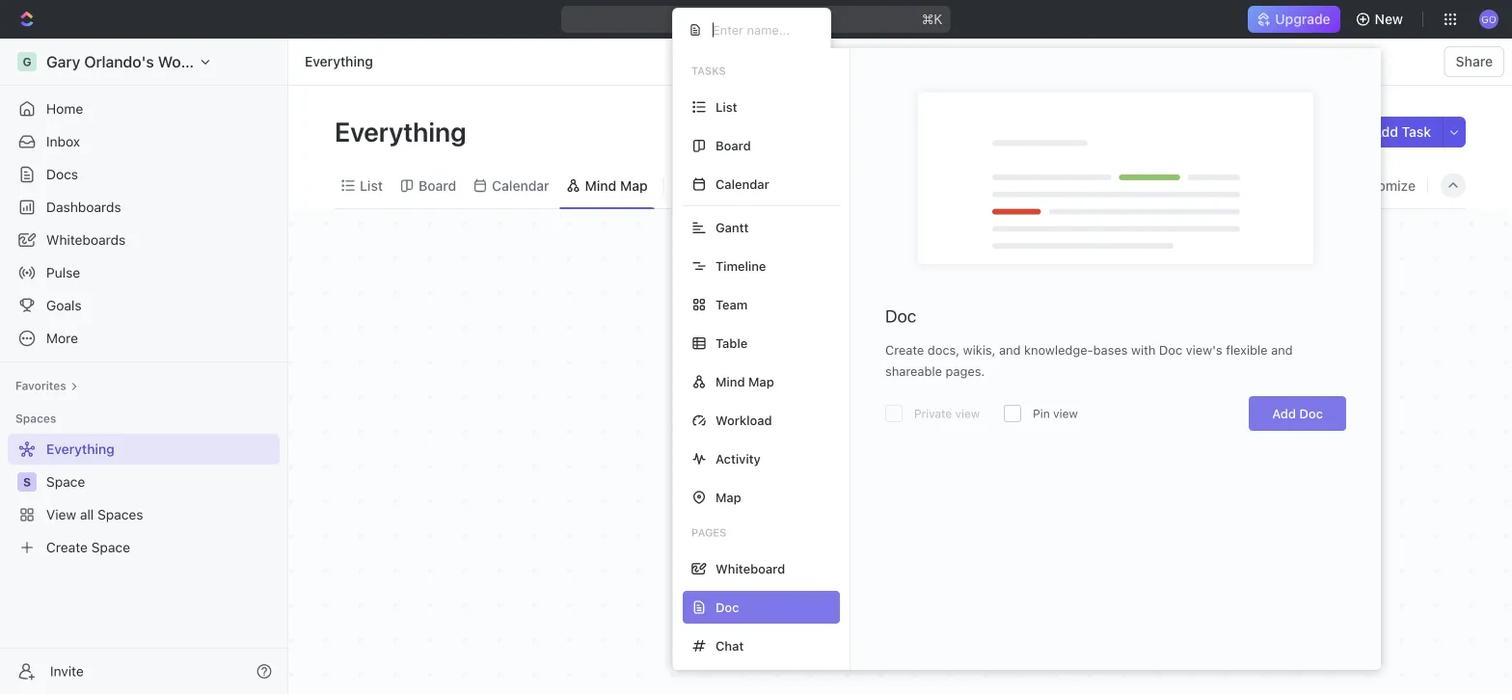 Task type: locate. For each thing, give the bounding box(es) containing it.
doc
[[886, 306, 917, 327], [1160, 343, 1183, 357], [1300, 407, 1324, 421]]

0 horizontal spatial add
[[1273, 407, 1297, 421]]

1 horizontal spatial add
[[1373, 124, 1399, 140]]

private
[[915, 407, 952, 421]]

share button
[[1445, 46, 1505, 77]]

0 horizontal spatial and
[[999, 343, 1021, 357]]

team
[[716, 298, 748, 312]]

whiteboards
[[46, 232, 126, 248]]

2 view from the left
[[1054, 407, 1078, 421]]

dashboards link
[[8, 192, 280, 223]]

add
[[1373, 124, 1399, 140], [1273, 407, 1297, 421]]

1 vertical spatial list
[[360, 178, 383, 193]]

0 horizontal spatial calendar
[[492, 178, 550, 193]]

calendar
[[716, 177, 770, 192], [492, 178, 550, 193]]

1 vertical spatial doc
[[1160, 343, 1183, 357]]

timeline
[[716, 259, 766, 274]]

tree inside sidebar navigation
[[8, 434, 280, 563]]

workload
[[716, 413, 772, 428]]

0 horizontal spatial map
[[620, 178, 648, 193]]

pulse
[[46, 265, 80, 281]]

and
[[999, 343, 1021, 357], [1272, 343, 1293, 357]]

calendar up gantt
[[716, 177, 770, 192]]

0 horizontal spatial doc
[[886, 306, 917, 327]]

search...
[[740, 11, 795, 27]]

0 vertical spatial mind
[[585, 178, 617, 193]]

1 vertical spatial mind
[[716, 375, 745, 389]]

mind map left view button
[[585, 178, 648, 193]]

1 vertical spatial add
[[1273, 407, 1297, 421]]

list
[[716, 100, 738, 114], [360, 178, 383, 193]]

results
[[899, 513, 953, 533]]

mind map link
[[581, 172, 648, 199]]

search
[[1204, 178, 1249, 193]]

and right wikis, at the right
[[999, 343, 1021, 357]]

0 horizontal spatial board
[[419, 178, 456, 193]]

map down "activity"
[[716, 491, 742, 505]]

inbox link
[[8, 126, 280, 157]]

create
[[886, 343, 924, 357]]

mind
[[585, 178, 617, 193], [716, 375, 745, 389]]

search button
[[1179, 172, 1254, 199]]

calendar link
[[488, 172, 550, 199]]

add doc
[[1273, 407, 1324, 421]]

add task button
[[1362, 117, 1443, 148]]

2 horizontal spatial doc
[[1300, 407, 1324, 421]]

0 vertical spatial add
[[1373, 124, 1399, 140]]

1 horizontal spatial map
[[716, 491, 742, 505]]

1 horizontal spatial view
[[1054, 407, 1078, 421]]

2 horizontal spatial map
[[749, 375, 774, 389]]

pin
[[1033, 407, 1050, 421]]

add task
[[1373, 124, 1432, 140]]

with
[[1132, 343, 1156, 357]]

shareable
[[886, 364, 943, 379]]

calendar right board link at the top left of page
[[492, 178, 550, 193]]

1 horizontal spatial and
[[1272, 343, 1293, 357]]

create docs, wikis, and knowledge-bases with doc view's flexible and shareable pages.
[[886, 343, 1293, 379]]

mind map up the workload
[[716, 375, 774, 389]]

1 horizontal spatial board
[[716, 138, 751, 153]]

view right private
[[956, 407, 980, 421]]

⌘k
[[922, 11, 943, 27]]

mind map
[[585, 178, 648, 193], [716, 375, 774, 389]]

0 vertical spatial mind map
[[585, 178, 648, 193]]

favorites button
[[8, 374, 86, 397]]

wikis,
[[963, 343, 996, 357]]

board right list link
[[419, 178, 456, 193]]

0 horizontal spatial list
[[360, 178, 383, 193]]

new button
[[1348, 4, 1415, 35]]

1 vertical spatial map
[[749, 375, 774, 389]]

1 vertical spatial everything
[[335, 115, 472, 147]]

bases
[[1094, 343, 1128, 357]]

pages.
[[946, 364, 985, 379]]

view for pin view
[[1054, 407, 1078, 421]]

docs
[[46, 166, 78, 182]]

mind down table
[[716, 375, 745, 389]]

map left view button
[[620, 178, 648, 193]]

sidebar navigation
[[0, 39, 288, 695]]

gantt
[[716, 220, 749, 235]]

goals link
[[8, 290, 280, 321]]

no
[[793, 513, 816, 533]]

and right the flexible
[[1272, 343, 1293, 357]]

view right pin
[[1054, 407, 1078, 421]]

1 vertical spatial mind map
[[716, 375, 774, 389]]

everything
[[305, 54, 373, 69], [335, 115, 472, 147]]

0 horizontal spatial mind
[[585, 178, 617, 193]]

everything link
[[300, 50, 378, 73]]

add for add task
[[1373, 124, 1399, 140]]

list down tasks at left top
[[716, 100, 738, 114]]

board link
[[415, 172, 456, 199]]

mind right calendar link
[[585, 178, 617, 193]]

map up the workload
[[749, 375, 774, 389]]

share
[[1456, 54, 1493, 69]]

1 view from the left
[[956, 407, 980, 421]]

0 horizontal spatial mind map
[[585, 178, 648, 193]]

tree
[[8, 434, 280, 563]]

map
[[620, 178, 648, 193], [749, 375, 774, 389], [716, 491, 742, 505]]

add inside button
[[1373, 124, 1399, 140]]

board up view
[[716, 138, 751, 153]]

0 horizontal spatial view
[[956, 407, 980, 421]]

view button
[[672, 163, 735, 208]]

home link
[[8, 94, 280, 124]]

0 vertical spatial doc
[[886, 306, 917, 327]]

1 horizontal spatial doc
[[1160, 343, 1183, 357]]

1 horizontal spatial calendar
[[716, 177, 770, 192]]

list left board link at the top left of page
[[360, 178, 383, 193]]

0 vertical spatial map
[[620, 178, 648, 193]]

1 horizontal spatial list
[[716, 100, 738, 114]]

board
[[716, 138, 751, 153], [419, 178, 456, 193]]

1 horizontal spatial mind map
[[716, 375, 774, 389]]

view
[[956, 407, 980, 421], [1054, 407, 1078, 421]]



Task type: describe. For each thing, give the bounding box(es) containing it.
customize
[[1349, 178, 1416, 193]]

new
[[1375, 11, 1404, 27]]

1 vertical spatial board
[[419, 178, 456, 193]]

invite
[[50, 664, 84, 680]]

Enter name... field
[[711, 22, 815, 38]]

pages
[[692, 527, 727, 539]]

0 vertical spatial board
[[716, 138, 751, 153]]

matching
[[820, 513, 894, 533]]

doc inside 'create docs, wikis, and knowledge-bases with doc view's flexible and shareable pages.'
[[1160, 343, 1183, 357]]

upgrade link
[[1249, 6, 1341, 33]]

dashboards
[[46, 199, 121, 215]]

docs,
[[928, 343, 960, 357]]

activity
[[716, 452, 761, 466]]

task
[[1402, 124, 1432, 140]]

pulse link
[[8, 258, 280, 288]]

0 vertical spatial list
[[716, 100, 738, 114]]

customize button
[[1323, 172, 1422, 199]]

view button
[[672, 172, 735, 199]]

chat
[[716, 639, 744, 654]]

whiteboards link
[[8, 225, 280, 256]]

view for private view
[[956, 407, 980, 421]]

1 horizontal spatial mind
[[716, 375, 745, 389]]

found.
[[957, 513, 1008, 533]]

view
[[697, 178, 728, 193]]

goals
[[46, 298, 82, 314]]

inbox
[[46, 134, 80, 150]]

2 vertical spatial map
[[716, 491, 742, 505]]

flexible
[[1226, 343, 1268, 357]]

2 and from the left
[[1272, 343, 1293, 357]]

private view
[[915, 407, 980, 421]]

tasks
[[692, 65, 726, 77]]

table
[[716, 336, 748, 351]]

upgrade
[[1276, 11, 1331, 27]]

spaces
[[15, 412, 56, 425]]

pin view
[[1033, 407, 1078, 421]]

0 vertical spatial everything
[[305, 54, 373, 69]]

view's
[[1186, 343, 1223, 357]]

favorites
[[15, 379, 66, 393]]

home
[[46, 101, 83, 117]]

docs link
[[8, 159, 280, 190]]

whiteboard
[[716, 562, 786, 576]]

knowledge-
[[1025, 343, 1094, 357]]

no matching results found.
[[793, 513, 1008, 533]]

2 vertical spatial doc
[[1300, 407, 1324, 421]]

list link
[[356, 172, 383, 199]]

1 and from the left
[[999, 343, 1021, 357]]

add for add doc
[[1273, 407, 1297, 421]]



Task type: vqa. For each thing, say whether or not it's contained in the screenshot.
THE SHARING
no



